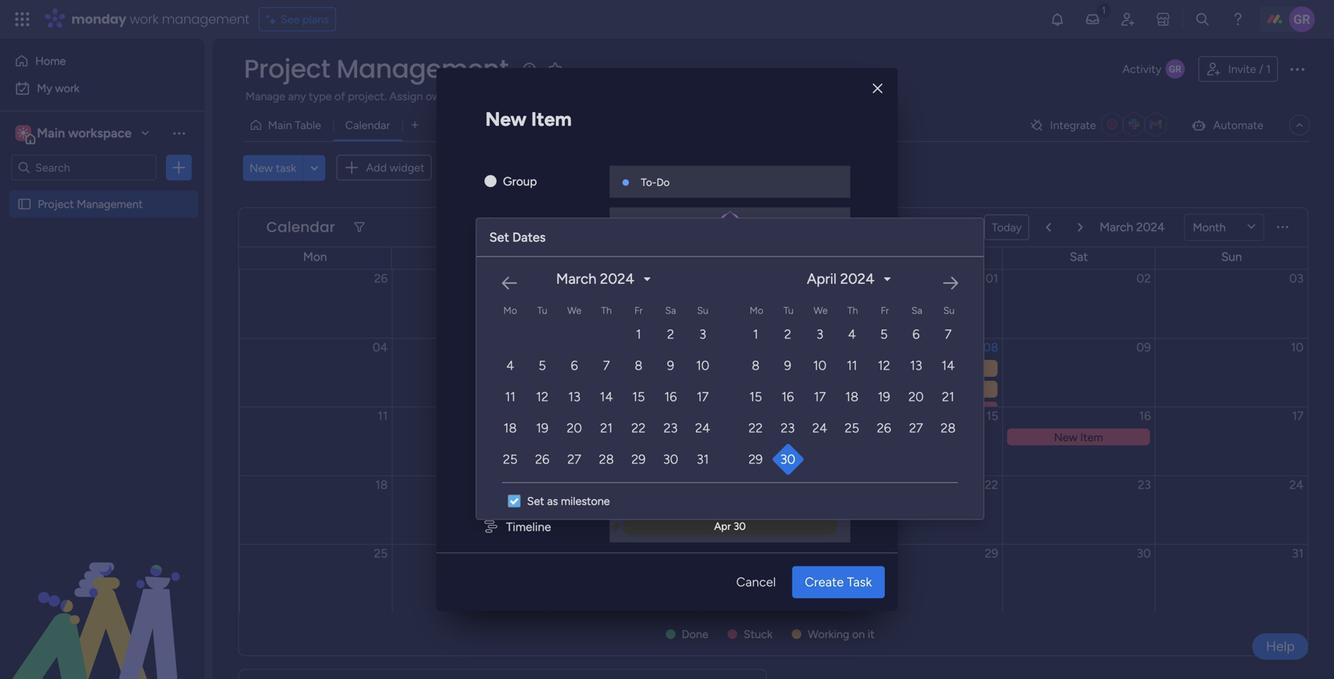 Task type: vqa. For each thing, say whether or not it's contained in the screenshot.


Task type: describe. For each thing, give the bounding box(es) containing it.
add widget button
[[337, 155, 432, 181]]

1 vertical spatial 26 button
[[527, 445, 558, 475]]

1 horizontal spatial 7
[[945, 327, 952, 342]]

stands.
[[722, 89, 758, 103]]

3 for march 2024
[[699, 327, 706, 342]]

1 9 button from the left
[[655, 351, 686, 381]]

1 24 from the left
[[695, 421, 710, 436]]

timeline
[[506, 520, 551, 535]]

set dates
[[489, 230, 546, 245]]

2 17 button from the left
[[805, 382, 835, 412]]

1 23 button from the left
[[655, 414, 686, 443]]

my
[[37, 81, 52, 95]]

/
[[1259, 62, 1263, 76]]

integrate
[[1050, 118, 1096, 132]]

0 horizontal spatial 25 button
[[495, 445, 526, 475]]

angle down image
[[311, 162, 318, 174]]

1 16 from the left
[[665, 390, 677, 405]]

work for monday
[[130, 10, 158, 28]]

create task button
[[792, 567, 885, 599]]

3 button for april 2024
[[805, 320, 835, 349]]

sat
[[1070, 250, 1088, 264]]

0 horizontal spatial 7
[[603, 358, 610, 373]]

3 button for march 2024
[[688, 320, 718, 349]]

where
[[624, 89, 655, 103]]

1 vertical spatial 27 button
[[559, 445, 590, 475]]

1 sa from the left
[[665, 305, 676, 317]]

your
[[658, 89, 680, 103]]

owner
[[505, 217, 542, 232]]

notes
[[507, 390, 540, 405]]

working on it
[[808, 628, 875, 641]]

dates
[[512, 230, 546, 245]]

0 vertical spatial march
[[1100, 220, 1133, 234]]

public board image
[[17, 197, 32, 212]]

monday
[[71, 10, 126, 28]]

0 vertical spatial management
[[336, 51, 509, 87]]

1 vertical spatial 6 button
[[559, 351, 590, 381]]

1 for april 2024
[[753, 327, 758, 342]]

on
[[852, 628, 865, 641]]

1 inside button
[[1266, 62, 1271, 76]]

invite / 1 button
[[1199, 56, 1278, 82]]

work for my
[[55, 81, 80, 95]]

1 horizontal spatial 14
[[942, 358, 955, 373]]

search everything image
[[1195, 11, 1211, 27]]

0 vertical spatial 6 button
[[901, 320, 931, 349]]

arrow down image
[[647, 158, 666, 178]]

1 29 button from the left
[[623, 445, 654, 475]]

1 horizontal spatial 4 button
[[837, 320, 867, 349]]

timelines
[[486, 89, 531, 103]]

1 vertical spatial 14 button
[[591, 382, 622, 412]]

collapse board header image
[[1293, 119, 1306, 132]]

help image
[[1230, 11, 1246, 27]]

1 mo from the left
[[503, 305, 517, 317]]

0 horizontal spatial 4 button
[[495, 351, 526, 381]]

workspace
[[68, 126, 132, 141]]

plans
[[302, 12, 329, 26]]

add widget
[[366, 161, 425, 175]]

3 for april 2024
[[817, 327, 823, 342]]

see
[[281, 12, 300, 26]]

wed
[[608, 250, 633, 264]]

items
[[734, 391, 760, 404]]

Search field
[[459, 157, 507, 179]]

2 17 from the left
[[814, 390, 826, 405]]

28 for left 28 button
[[599, 452, 614, 467]]

2 9 button from the left
[[773, 351, 803, 381]]

today
[[992, 221, 1022, 234]]

0 vertical spatial 20 button
[[901, 382, 931, 412]]

0 horizontal spatial 28 button
[[591, 445, 622, 475]]

1 horizontal spatial 25 button
[[837, 414, 867, 443]]

set
[[468, 89, 483, 103]]

select product image
[[14, 11, 30, 27]]

0 horizontal spatial 25
[[503, 452, 517, 467]]

assign
[[389, 89, 423, 103]]

milestone
[[561, 495, 610, 508]]

help
[[1266, 639, 1295, 655]]

critical
[[705, 348, 741, 361]]

1 8 button from the left
[[623, 351, 654, 381]]

home link
[[10, 48, 195, 74]]

0 vertical spatial 12
[[878, 358, 890, 373]]

2 horizontal spatial 2024
[[1136, 220, 1165, 234]]

30 for first 30 "button" from left
[[663, 452, 678, 467]]

main workspace
[[37, 126, 132, 141]]

set as milestone
[[527, 495, 610, 508]]

1 horizontal spatial 7 button
[[933, 320, 964, 349]]

0 vertical spatial 14 button
[[933, 351, 964, 381]]

list arrow image
[[1046, 222, 1051, 232]]

tue
[[458, 250, 478, 264]]

1 we from the left
[[567, 305, 581, 317]]

31 button
[[688, 445, 718, 475]]

create
[[805, 575, 844, 590]]

stuck
[[744, 628, 773, 641]]

files
[[503, 477, 528, 492]]

project
[[683, 89, 719, 103]]

invite / 1
[[1228, 62, 1271, 76]]

2 15 button from the left
[[741, 382, 771, 412]]

new item dialog
[[436, 68, 898, 612]]

sun
[[1221, 250, 1242, 264]]

filter
[[616, 161, 641, 175]]

1 horizontal spatial 18
[[845, 390, 859, 405]]

main table
[[268, 118, 321, 132]]

due
[[505, 304, 527, 318]]

0 horizontal spatial 21 button
[[591, 414, 622, 443]]

it
[[868, 628, 875, 641]]

2 24 button from the left
[[805, 414, 835, 443]]

1 24 button from the left
[[688, 414, 718, 443]]

caret down image for march 2024
[[644, 274, 650, 285]]

invite
[[1228, 62, 1256, 76]]

april
[[807, 270, 837, 288]]

as
[[547, 495, 558, 508]]

2 29 from the left
[[749, 452, 763, 467]]

1 vertical spatial 20
[[567, 421, 582, 436]]

1 vertical spatial 19
[[536, 421, 549, 436]]

0 vertical spatial 13 button
[[901, 351, 931, 381]]

2 16 from the left
[[782, 390, 794, 405]]

0 horizontal spatial 14
[[600, 390, 613, 405]]

today button
[[985, 215, 1029, 240]]

mon
[[303, 250, 327, 264]]

main workspace button
[[11, 120, 156, 147]]

1 horizontal spatial 20
[[909, 390, 924, 405]]

item
[[531, 108, 572, 131]]

0 vertical spatial 19 button
[[869, 382, 899, 412]]

do
[[657, 176, 670, 189]]

1 horizontal spatial 11 button
[[837, 351, 867, 381]]

automate button
[[1185, 112, 1270, 138]]

1 horizontal spatial 13
[[910, 358, 922, 373]]

2 15 from the left
[[749, 390, 762, 405]]

calendar button
[[333, 112, 402, 138]]

done
[[682, 628, 708, 641]]

new item
[[485, 108, 572, 131]]

any
[[288, 89, 306, 103]]

21 for 21 button to the left
[[600, 421, 613, 436]]

0 horizontal spatial 12 button
[[527, 382, 558, 412]]

1 22 button from the left
[[623, 414, 654, 443]]

1 button for april 2024
[[741, 320, 771, 349]]

1 22 from the left
[[632, 421, 646, 436]]

2 29 button from the left
[[741, 445, 771, 475]]

1 29 from the left
[[632, 452, 646, 467]]

Project Management field
[[240, 51, 513, 87]]

1 8 from the left
[[635, 358, 643, 373]]

manage any type of project. assign owners, set timelines and keep track of where your project stands.
[[246, 89, 758, 103]]

2024 for 10
[[600, 270, 634, 288]]

help button
[[1253, 634, 1309, 660]]

2 30 button from the left
[[773, 445, 803, 475]]

my work link
[[10, 75, 195, 101]]

priority
[[505, 347, 544, 362]]

1 fr from the left
[[635, 305, 643, 317]]

my work
[[37, 81, 80, 95]]

month
[[1193, 221, 1226, 234]]

new for new item
[[485, 108, 527, 131]]

to-do
[[641, 176, 670, 189]]

2 su from the left
[[943, 305, 955, 317]]

caret down image for april 2024
[[884, 274, 891, 285]]

1 vertical spatial 20 button
[[559, 414, 590, 443]]

region containing march 2024
[[477, 251, 1334, 495]]

lottie animation image
[[0, 517, 205, 680]]

21 for 21 button to the top
[[942, 390, 954, 405]]

1 15 button from the left
[[623, 382, 654, 412]]

0 vertical spatial 11
[[847, 358, 857, 373]]

0 vertical spatial project management
[[244, 51, 509, 87]]

activity button
[[1116, 56, 1192, 82]]

main table button
[[243, 112, 333, 138]]

1 horizontal spatial 19
[[878, 390, 890, 405]]

1 horizontal spatial 27 button
[[901, 414, 931, 443]]

2 we from the left
[[814, 305, 828, 317]]

project.
[[348, 89, 387, 103]]

more dots image
[[1277, 222, 1289, 233]]

1 su from the left
[[697, 305, 708, 317]]

set for set dates
[[489, 230, 509, 245]]

see plans button
[[259, 7, 336, 31]]

1 vertical spatial 5 button
[[527, 351, 558, 381]]

my work option
[[10, 75, 195, 101]]

action items
[[701, 391, 760, 404]]

filter button
[[590, 155, 666, 181]]

2 th from the left
[[848, 305, 858, 317]]

date
[[530, 304, 554, 318]]

1 horizontal spatial 25
[[845, 421, 859, 436]]

23 for first 23 button from the right
[[781, 421, 795, 436]]

2 23 button from the left
[[773, 414, 803, 443]]

keep
[[555, 89, 580, 103]]

table
[[295, 118, 321, 132]]

track
[[582, 89, 608, 103]]

project management inside project management list box
[[38, 197, 143, 211]]

main for main table
[[268, 118, 292, 132]]

0 horizontal spatial 18
[[504, 421, 517, 436]]

project management list box
[[0, 187, 205, 434]]

2 sa from the left
[[912, 305, 922, 317]]

0 vertical spatial 4
[[848, 327, 856, 342]]

1 horizontal spatial project
[[244, 51, 330, 87]]

1 vertical spatial 13
[[568, 390, 581, 405]]

1 10 from the left
[[696, 358, 710, 373]]

1 vertical spatial 4
[[506, 358, 514, 373]]

due date
[[505, 304, 554, 318]]

1 button for march 2024
[[623, 320, 654, 349]]

0 vertical spatial 21 button
[[933, 382, 964, 412]]

2 button for april 2024
[[773, 320, 803, 349]]

1 tu from the left
[[537, 305, 547, 317]]

31
[[697, 452, 709, 467]]

2 10 from the left
[[813, 358, 827, 373]]



Task type: locate. For each thing, give the bounding box(es) containing it.
5 for the rightmost 5 button
[[880, 327, 888, 342]]

2 for april 2024
[[784, 327, 791, 342]]

su
[[697, 305, 708, 317], [943, 305, 955, 317]]

17 right items
[[814, 390, 826, 405]]

2 tu from the left
[[784, 305, 794, 317]]

10 right ⚠️️
[[813, 358, 827, 373]]

7
[[945, 327, 952, 342], [603, 358, 610, 373]]

1 17 button from the left
[[688, 382, 718, 412]]

6 button
[[901, 320, 931, 349], [559, 351, 590, 381]]

17 button right items
[[805, 382, 835, 412]]

1 3 button from the left
[[688, 320, 718, 349]]

close image
[[873, 83, 883, 95]]

0 vertical spatial 26 button
[[869, 414, 899, 443]]

manage
[[246, 89, 285, 103]]

4 up notes at the bottom left of page
[[506, 358, 514, 373]]

0 horizontal spatial tu
[[537, 305, 547, 317]]

invite members image
[[1120, 11, 1136, 27]]

0 horizontal spatial project
[[38, 197, 74, 211]]

new for new task
[[250, 161, 273, 175]]

calendar inside button
[[345, 118, 390, 132]]

march 2024 down the wed
[[556, 270, 634, 288]]

4 button down april 2024
[[837, 320, 867, 349]]

greg robinson image
[[1289, 6, 1315, 32]]

new task
[[250, 161, 296, 175]]

1 vertical spatial project management
[[38, 197, 143, 211]]

update feed image
[[1085, 11, 1101, 27]]

calendar inside field
[[266, 217, 335, 237]]

main for main workspace
[[37, 126, 65, 141]]

2 9 from the left
[[784, 358, 791, 373]]

mo left date
[[503, 305, 517, 317]]

2 8 button from the left
[[741, 351, 771, 381]]

1 horizontal spatial 1
[[753, 327, 758, 342]]

11
[[847, 358, 857, 373], [505, 390, 516, 405]]

monday work management
[[71, 10, 249, 28]]

22
[[632, 421, 646, 436], [749, 421, 763, 436]]

critical ⚠️️
[[705, 348, 755, 361]]

0 horizontal spatial 30
[[663, 452, 678, 467]]

1 horizontal spatial caret down image
[[884, 274, 891, 285]]

5 button
[[869, 320, 899, 349], [527, 351, 558, 381]]

new task button
[[243, 155, 303, 181]]

home option
[[10, 48, 195, 74]]

9
[[667, 358, 674, 373], [784, 358, 791, 373]]

3 button down "april"
[[805, 320, 835, 349]]

0 horizontal spatial 26
[[535, 452, 549, 467]]

2 mo from the left
[[750, 305, 763, 317]]

10 button
[[688, 351, 718, 381], [805, 351, 835, 381]]

15 right action
[[749, 390, 762, 405]]

0 horizontal spatial 11 button
[[495, 382, 526, 412]]

16 right items
[[782, 390, 794, 405]]

1 horizontal spatial 4
[[848, 327, 856, 342]]

30
[[663, 452, 678, 467], [780, 452, 795, 467]]

1 horizontal spatial 26 button
[[869, 414, 899, 443]]

12
[[878, 358, 890, 373], [536, 390, 549, 405]]

26
[[877, 421, 891, 436], [535, 452, 549, 467]]

0 horizontal spatial mo
[[503, 305, 517, 317]]

0 horizontal spatial 12
[[536, 390, 549, 405]]

1 vertical spatial 13 button
[[559, 382, 590, 412]]

cancel button
[[723, 567, 789, 599]]

1 horizontal spatial 28 button
[[933, 414, 964, 443]]

0 vertical spatial 25 button
[[837, 414, 867, 443]]

project inside list box
[[38, 197, 74, 211]]

march 2024 inside region
[[556, 270, 634, 288]]

2 2 button from the left
[[773, 320, 803, 349]]

0 horizontal spatial 23
[[664, 421, 678, 436]]

2 caret down image from the left
[[884, 274, 891, 285]]

27
[[909, 421, 923, 436], [568, 452, 581, 467]]

16 button left action
[[655, 382, 686, 412]]

we down "april"
[[814, 305, 828, 317]]

we right date
[[567, 305, 581, 317]]

0 horizontal spatial 30 button
[[655, 445, 686, 475]]

0 horizontal spatial 9 button
[[655, 351, 686, 381]]

th down the wed
[[601, 305, 612, 317]]

work right my
[[55, 81, 80, 95]]

1 10 button from the left
[[688, 351, 718, 381]]

0 horizontal spatial 11
[[505, 390, 516, 405]]

10 button right ⚠️️
[[805, 351, 835, 381]]

caret down image
[[644, 274, 650, 285], [884, 274, 891, 285]]

main down my
[[37, 126, 65, 141]]

1 horizontal spatial 22 button
[[741, 414, 771, 443]]

workspace selection element
[[15, 124, 134, 144]]

23
[[664, 421, 678, 436], [781, 421, 795, 436]]

calendar up "mon"
[[266, 217, 335, 237]]

16 left action
[[665, 390, 677, 405]]

main inside button
[[268, 118, 292, 132]]

5 for the bottommost 5 button
[[539, 358, 546, 373]]

0 horizontal spatial 27 button
[[559, 445, 590, 475]]

17 left items
[[697, 390, 709, 405]]

30 for 1st 30 "button" from the right
[[780, 452, 795, 467]]

5
[[880, 327, 888, 342], [539, 358, 546, 373]]

19
[[878, 390, 890, 405], [536, 421, 549, 436]]

1 vertical spatial 12 button
[[527, 382, 558, 412]]

3 up critical
[[699, 327, 706, 342]]

1 workspace image from the left
[[15, 124, 31, 142]]

0 horizontal spatial 24
[[695, 421, 710, 436]]

work inside option
[[55, 81, 80, 95]]

management down search in workspace field
[[77, 197, 143, 211]]

mo
[[503, 305, 517, 317], [750, 305, 763, 317]]

9 button right ⚠️️
[[773, 351, 803, 381]]

30 button
[[655, 445, 686, 475], [773, 445, 803, 475]]

1 vertical spatial 6
[[571, 358, 578, 373]]

home
[[35, 54, 66, 68]]

4
[[848, 327, 856, 342], [506, 358, 514, 373]]

16
[[665, 390, 677, 405], [782, 390, 794, 405]]

1 horizontal spatial 18 button
[[837, 382, 867, 412]]

widget
[[390, 161, 425, 175]]

5 button down april 2024
[[869, 320, 899, 349]]

29
[[632, 452, 646, 467], [749, 452, 763, 467]]

1 of from the left
[[335, 89, 345, 103]]

set left as at the bottom left of page
[[527, 495, 544, 508]]

and
[[534, 89, 553, 103]]

17 button left items
[[688, 382, 718, 412]]

15 button left action
[[623, 382, 654, 412]]

0 horizontal spatial 14 button
[[591, 382, 622, 412]]

add view image
[[412, 119, 418, 131]]

2 8 from the left
[[752, 358, 760, 373]]

task
[[276, 161, 296, 175]]

4 button up notes at the bottom left of page
[[495, 351, 526, 381]]

3 down "april"
[[817, 327, 823, 342]]

0 horizontal spatial sa
[[665, 305, 676, 317]]

Calendar field
[[262, 217, 339, 238]]

1 button right critical
[[741, 320, 771, 349]]

9 button
[[655, 351, 686, 381], [773, 351, 803, 381]]

5 button up notes at the bottom left of page
[[527, 351, 558, 381]]

march inside region
[[556, 270, 597, 288]]

1 30 from the left
[[663, 452, 678, 467]]

list arrow image
[[1078, 222, 1083, 232]]

0 horizontal spatial 7 button
[[591, 351, 622, 381]]

14 button
[[933, 351, 964, 381], [591, 382, 622, 412]]

new left task
[[250, 161, 273, 175]]

1 1 button from the left
[[623, 320, 654, 349]]

24
[[695, 421, 710, 436], [812, 421, 827, 436]]

9 button left critical
[[655, 351, 686, 381]]

lottie animation element
[[0, 517, 205, 680]]

1 horizontal spatial 13 button
[[901, 351, 931, 381]]

0 vertical spatial set
[[489, 230, 509, 245]]

2 for march 2024
[[667, 327, 674, 342]]

26 for rightmost 26 button
[[877, 421, 891, 436]]

6 for topmost 6 button
[[913, 327, 920, 342]]

6 button down fri at top right
[[901, 320, 931, 349]]

2 16 button from the left
[[773, 382, 803, 412]]

2 3 from the left
[[817, 327, 823, 342]]

1 horizontal spatial 16 button
[[773, 382, 803, 412]]

1 for march 2024
[[636, 327, 641, 342]]

9 right ⚠️️
[[784, 358, 791, 373]]

0 horizontal spatial 16 button
[[655, 382, 686, 412]]

monday marketplace image
[[1155, 11, 1171, 27]]

1 horizontal spatial 3 button
[[805, 320, 835, 349]]

1 vertical spatial 18 button
[[495, 414, 526, 443]]

march 2024 right list arrow image
[[1100, 220, 1165, 234]]

2 button for march 2024
[[655, 320, 686, 349]]

0 horizontal spatial we
[[567, 305, 581, 317]]

0 horizontal spatial 2 button
[[655, 320, 686, 349]]

2 2 from the left
[[784, 327, 791, 342]]

2024 for 14
[[840, 270, 875, 288]]

23 for first 23 button from the left
[[664, 421, 678, 436]]

0 horizontal spatial march 2024
[[556, 270, 634, 288]]

option
[[0, 190, 205, 193]]

create task
[[805, 575, 872, 590]]

3 button left ⚠️️
[[688, 320, 718, 349]]

29 button left 31 button
[[623, 445, 654, 475]]

0 horizontal spatial 28
[[599, 452, 614, 467]]

0 horizontal spatial 17
[[697, 390, 709, 405]]

29 right 31 button
[[749, 452, 763, 467]]

1 16 button from the left
[[655, 382, 686, 412]]

1 3 from the left
[[699, 327, 706, 342]]

2 of from the left
[[610, 89, 621, 103]]

mo up ⚠️️
[[750, 305, 763, 317]]

17
[[697, 390, 709, 405], [814, 390, 826, 405]]

1 17 from the left
[[697, 390, 709, 405]]

2024 left month
[[1136, 220, 1165, 234]]

march 2024
[[1100, 220, 1165, 234], [556, 270, 634, 288]]

0 horizontal spatial 8 button
[[623, 351, 654, 381]]

15
[[632, 390, 645, 405], [749, 390, 762, 405]]

1 vertical spatial 28
[[599, 452, 614, 467]]

1 horizontal spatial work
[[130, 10, 158, 28]]

1 2 button from the left
[[655, 320, 686, 349]]

26 for the bottom 26 button
[[535, 452, 549, 467]]

9 for second 9 button from left
[[784, 358, 791, 373]]

of right type
[[335, 89, 345, 103]]

2 1 button from the left
[[741, 320, 771, 349]]

1 th from the left
[[601, 305, 612, 317]]

2 23 from the left
[[781, 421, 795, 436]]

1 horizontal spatial of
[[610, 89, 621, 103]]

fr
[[635, 305, 643, 317], [881, 305, 889, 317]]

2024
[[1136, 220, 1165, 234], [600, 270, 634, 288], [840, 270, 875, 288]]

1 horizontal spatial 10
[[813, 358, 827, 373]]

6 button right priority at the left bottom of the page
[[559, 351, 590, 381]]

1 15 from the left
[[632, 390, 645, 405]]

0 vertical spatial 18
[[845, 390, 859, 405]]

1 horizontal spatial 16
[[782, 390, 794, 405]]

⚠️️
[[743, 348, 755, 361]]

main inside workspace selection element
[[37, 126, 65, 141]]

project up any
[[244, 51, 330, 87]]

27 for right '27' button
[[909, 421, 923, 436]]

add to favorites image
[[547, 61, 563, 77]]

10 up action
[[696, 358, 710, 373]]

28
[[941, 421, 956, 436], [599, 452, 614, 467]]

2 button left critical
[[655, 320, 686, 349]]

3
[[699, 327, 706, 342], [817, 327, 823, 342]]

2 24 from the left
[[812, 421, 827, 436]]

1 horizontal spatial 23
[[781, 421, 795, 436]]

13
[[910, 358, 922, 373], [568, 390, 581, 405]]

1 horizontal spatial 3
[[817, 327, 823, 342]]

1 horizontal spatial th
[[848, 305, 858, 317]]

work
[[130, 10, 158, 28], [55, 81, 80, 95]]

1 23 from the left
[[664, 421, 678, 436]]

new inside dialog
[[485, 108, 527, 131]]

set for set as milestone
[[527, 495, 544, 508]]

0 horizontal spatial 2024
[[600, 270, 634, 288]]

10
[[696, 358, 710, 373], [813, 358, 827, 373]]

new down timelines
[[485, 108, 527, 131]]

v2 sun image
[[485, 175, 497, 189]]

1 vertical spatial 14
[[600, 390, 613, 405]]

1 horizontal spatial 21 button
[[933, 382, 964, 412]]

0 vertical spatial 11 button
[[837, 351, 867, 381]]

2 button right ⚠️️
[[773, 320, 803, 349]]

1 vertical spatial new
[[250, 161, 273, 175]]

1 caret down image from the left
[[644, 274, 650, 285]]

27 button
[[901, 414, 931, 443], [559, 445, 590, 475]]

1 horizontal spatial fr
[[881, 305, 889, 317]]

2 10 button from the left
[[805, 351, 835, 381]]

management
[[162, 10, 249, 28]]

2 30 from the left
[[780, 452, 795, 467]]

29 button right 31 button
[[741, 445, 771, 475]]

1 horizontal spatial 28
[[941, 421, 956, 436]]

1 button down the wed
[[623, 320, 654, 349]]

25
[[845, 421, 859, 436], [503, 452, 517, 467]]

0 horizontal spatial of
[[335, 89, 345, 103]]

management inside list box
[[77, 197, 143, 211]]

dapulse timeline column image
[[485, 520, 497, 535]]

7 button
[[933, 320, 964, 349], [591, 351, 622, 381]]

1 horizontal spatial 10 button
[[805, 351, 835, 381]]

1 30 button from the left
[[655, 445, 686, 475]]

calendar down 'project.'
[[345, 118, 390, 132]]

automate
[[1213, 118, 1264, 132]]

29 left 31 button
[[632, 452, 646, 467]]

2 fr from the left
[[881, 305, 889, 317]]

2024 down the wed
[[600, 270, 634, 288]]

1 horizontal spatial 26
[[877, 421, 891, 436]]

project management
[[244, 51, 509, 87], [38, 197, 143, 211]]

2 22 from the left
[[749, 421, 763, 436]]

v2 multiple person column image
[[485, 217, 497, 232]]

cancel
[[736, 575, 776, 590]]

15 left action
[[632, 390, 645, 405]]

1 horizontal spatial 5 button
[[869, 320, 899, 349]]

0 horizontal spatial su
[[697, 305, 708, 317]]

0 horizontal spatial 15 button
[[623, 382, 654, 412]]

9 left critical
[[667, 358, 674, 373]]

2 workspace image from the left
[[18, 124, 29, 142]]

4 down april 2024
[[848, 327, 856, 342]]

0 horizontal spatial 13 button
[[559, 382, 590, 412]]

2 22 button from the left
[[741, 414, 771, 443]]

add
[[366, 161, 387, 175]]

calendar for calendar button
[[345, 118, 390, 132]]

1 horizontal spatial main
[[268, 118, 292, 132]]

1 horizontal spatial 21
[[942, 390, 954, 405]]

calendar for calendar field
[[266, 217, 335, 237]]

group
[[503, 175, 537, 189]]

0 vertical spatial project
[[244, 51, 330, 87]]

1 vertical spatial 11
[[505, 390, 516, 405]]

2 3 button from the left
[[805, 320, 835, 349]]

28 for the rightmost 28 button
[[941, 421, 956, 436]]

type
[[309, 89, 332, 103]]

1 2 from the left
[[667, 327, 674, 342]]

1 image
[[1097, 1, 1111, 19]]

16 button right items
[[773, 382, 803, 412]]

0 horizontal spatial 2
[[667, 327, 674, 342]]

check image
[[509, 497, 519, 506]]

march
[[1100, 220, 1133, 234], [556, 270, 597, 288]]

0 vertical spatial 27
[[909, 421, 923, 436]]

0 vertical spatial 25
[[845, 421, 859, 436]]

1 9 from the left
[[667, 358, 674, 373]]

15 button right action
[[741, 382, 771, 412]]

0 horizontal spatial 23 button
[[655, 414, 686, 443]]

3 button
[[688, 320, 718, 349], [805, 320, 835, 349]]

1 vertical spatial project
[[38, 197, 74, 211]]

25 button
[[837, 414, 867, 443], [495, 445, 526, 475]]

10 button up action
[[688, 351, 718, 381]]

1 horizontal spatial calendar
[[345, 118, 390, 132]]

task
[[847, 575, 872, 590]]

2024 right "april"
[[840, 270, 875, 288]]

1 vertical spatial 4 button
[[495, 351, 526, 381]]

project management up 'project.'
[[244, 51, 509, 87]]

work right the monday
[[130, 10, 158, 28]]

0 vertical spatial march 2024
[[1100, 220, 1165, 234]]

0 horizontal spatial 19 button
[[527, 414, 558, 443]]

show board description image
[[520, 61, 539, 77]]

we
[[567, 305, 581, 317], [814, 305, 828, 317]]

1 horizontal spatial sa
[[912, 305, 922, 317]]

region
[[477, 251, 1334, 495]]

22 button
[[623, 414, 654, 443], [741, 414, 771, 443]]

1 vertical spatial 28 button
[[591, 445, 622, 475]]

17 button
[[688, 382, 718, 412], [805, 382, 835, 412]]

Search in workspace field
[[34, 158, 134, 177]]

6 right priority at the left bottom of the page
[[571, 358, 578, 373]]

27 for bottom '27' button
[[568, 452, 581, 467]]

notifications image
[[1049, 11, 1065, 27]]

1 horizontal spatial 22
[[749, 421, 763, 436]]

12 button
[[869, 351, 899, 381], [527, 382, 558, 412]]

of right track in the top of the page
[[610, 89, 621, 103]]

6 for bottommost 6 button
[[571, 358, 578, 373]]

0 horizontal spatial main
[[37, 126, 65, 141]]

1 horizontal spatial 15
[[749, 390, 762, 405]]

workspace image
[[15, 124, 31, 142], [18, 124, 29, 142]]

action
[[701, 391, 731, 404]]

manage any type of project. assign owners, set timelines and keep track of where your project stands. button
[[243, 87, 782, 106]]

0 vertical spatial 12 button
[[869, 351, 899, 381]]

0 horizontal spatial 19
[[536, 421, 549, 436]]

project management down search in workspace field
[[38, 197, 143, 211]]

management up assign
[[336, 51, 509, 87]]

new inside button
[[250, 161, 273, 175]]

project right public board image
[[38, 197, 74, 211]]

integrate button
[[1023, 108, 1178, 142]]

set left dates
[[489, 230, 509, 245]]

see plans
[[281, 12, 329, 26]]

1 horizontal spatial 9 button
[[773, 351, 803, 381]]

9 for 2nd 9 button from right
[[667, 358, 674, 373]]

april 2024
[[807, 270, 875, 288]]

1 vertical spatial 11 button
[[495, 382, 526, 412]]

th down april 2024
[[848, 305, 858, 317]]

1 horizontal spatial su
[[943, 305, 955, 317]]

6 down fri at top right
[[913, 327, 920, 342]]

main left table
[[268, 118, 292, 132]]

working
[[808, 628, 850, 641]]



